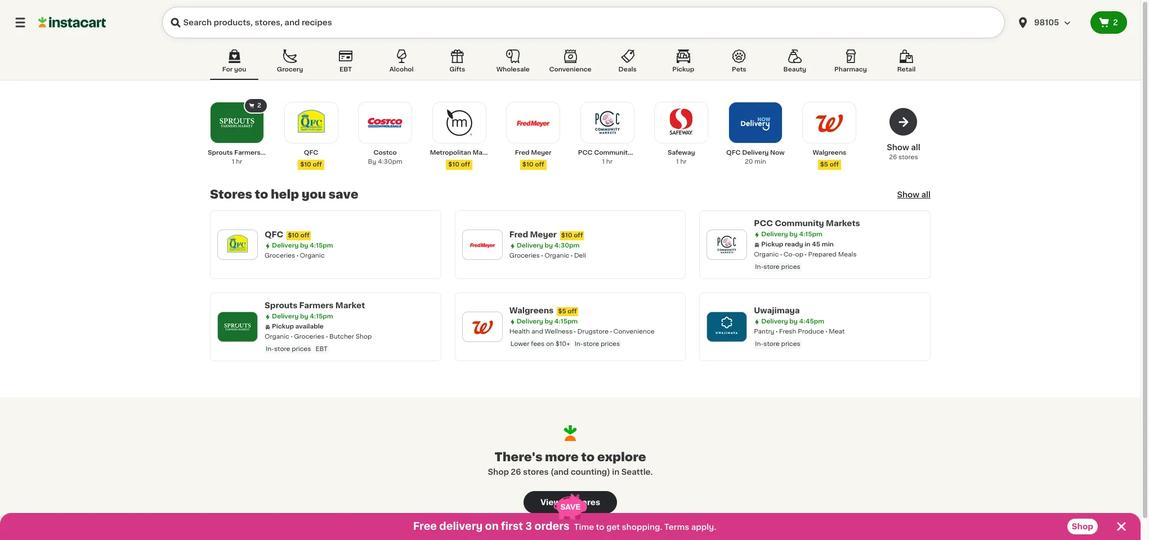 Task type: locate. For each thing, give the bounding box(es) containing it.
for
[[222, 66, 233, 73]]

qfc $10 off
[[300, 150, 322, 168], [265, 231, 310, 239]]

to left help
[[255, 189, 268, 201]]

community up pickup ready in 45 min
[[775, 220, 825, 228]]

by up "ready"
[[790, 232, 798, 238]]

store down drugstore
[[583, 341, 599, 348]]

metropolitan market image
[[440, 104, 479, 142]]

26 inside there's more to explore shop 26 stores (and counting) in seattle.
[[511, 469, 521, 477]]

0 vertical spatial shop
[[356, 334, 372, 340]]

by up available
[[300, 314, 308, 320]]

4:15pm up groceries organic
[[310, 243, 333, 249]]

convenience down search field
[[549, 66, 592, 73]]

delivery up pickup available
[[272, 314, 299, 320]]

convenience button
[[545, 47, 596, 80]]

in-store prices
[[756, 264, 801, 270], [756, 341, 801, 348]]

markets
[[634, 150, 660, 156], [826, 220, 861, 228]]

stores up show all
[[899, 154, 919, 161]]

min right '20'
[[755, 159, 767, 165]]

in down explore
[[613, 469, 620, 477]]

by up wellness
[[545, 319, 553, 325]]

$5 down walgreens image
[[821, 162, 829, 168]]

ebt inside stores to help you save tab panel
[[316, 346, 328, 353]]

1 1 from the left
[[232, 159, 235, 165]]

2 horizontal spatial 1
[[677, 159, 679, 165]]

markets up meals
[[826, 220, 861, 228]]

stores inside show all 26 stores
[[899, 154, 919, 161]]

lower fees on $10+ in-store prices
[[511, 341, 620, 348]]

show
[[887, 144, 910, 152], [898, 191, 920, 199]]

market up the 'butcher'
[[336, 302, 365, 310]]

fred meyer $10 off
[[515, 150, 552, 168], [510, 231, 583, 239]]

1 horizontal spatial pickup
[[673, 66, 695, 73]]

1 98105 button from the left
[[1010, 7, 1091, 38]]

in- down health and wellness drugstore convenience in the bottom of the page
[[575, 341, 583, 348]]

on inside stores to help you save tab panel
[[546, 341, 554, 348]]

1 inside pcc community markets 1 hr
[[602, 159, 605, 165]]

0 horizontal spatial 1
[[232, 159, 235, 165]]

fred down fred meyer image
[[515, 150, 530, 156]]

sprouts up pickup available
[[265, 302, 298, 310]]

off down fred meyer image
[[535, 162, 544, 168]]

fred meyer image
[[514, 104, 553, 142]]

delivery for fred meyer logo
[[517, 243, 544, 249]]

meyer down fred meyer image
[[531, 150, 552, 156]]

shop
[[356, 334, 372, 340], [488, 469, 509, 477], [1072, 523, 1094, 531]]

3 hr from the left
[[681, 159, 687, 165]]

hr down "pcc community markets" image
[[607, 159, 613, 165]]

groceries down delivery by 4:30pm
[[510, 253, 540, 259]]

pcc for pcc community markets
[[754, 220, 773, 228]]

market inside metropolitan market $10 off
[[473, 150, 495, 156]]

meals
[[839, 252, 857, 258]]

qfc for qfc
[[304, 150, 318, 156]]

1 horizontal spatial on
[[546, 341, 554, 348]]

1 vertical spatial stores
[[523, 469, 549, 477]]

by
[[790, 232, 798, 238], [300, 243, 308, 249], [545, 243, 553, 249], [300, 314, 308, 320], [545, 319, 553, 325], [790, 319, 798, 325]]

markets inside pcc community markets 1 hr
[[634, 150, 660, 156]]

stores down the there's
[[523, 469, 549, 477]]

organic down delivery by 4:30pm
[[545, 253, 570, 259]]

delivery down uwajimaya
[[762, 319, 788, 325]]

costco image
[[366, 104, 405, 142]]

0 horizontal spatial ebt
[[316, 346, 328, 353]]

now
[[771, 150, 785, 156]]

by for fred meyer logo
[[545, 243, 553, 249]]

0 horizontal spatial you
[[234, 66, 246, 73]]

qfc delivery now 20 min
[[727, 150, 785, 165]]

0 horizontal spatial sprouts
[[208, 150, 233, 156]]

1 horizontal spatial stores
[[574, 499, 601, 507]]

0 vertical spatial sprouts
[[208, 150, 233, 156]]

0 horizontal spatial in
[[613, 469, 620, 477]]

in-store prices down the fresh in the right bottom of the page
[[756, 341, 801, 348]]

4:30pm up deli at top
[[555, 243, 580, 249]]

0 vertical spatial pickup
[[673, 66, 695, 73]]

1 horizontal spatial 4:30pm
[[555, 243, 580, 249]]

apply.
[[692, 524, 717, 532]]

close image
[[1115, 521, 1129, 534]]

by for uwajimaya logo
[[790, 319, 798, 325]]

in left 45
[[805, 242, 811, 248]]

farmers inside sprouts farmers market 1 hr
[[234, 150, 261, 156]]

view
[[541, 499, 561, 507]]

0 vertical spatial walgreens $5 off
[[813, 150, 847, 168]]

there's
[[495, 452, 543, 464]]

off up groceries organic
[[301, 233, 310, 239]]

market right metropolitan
[[473, 150, 495, 156]]

fred meyer $10 off up delivery by 4:30pm
[[510, 231, 583, 239]]

qfc inside "qfc $10 off"
[[304, 150, 318, 156]]

1 horizontal spatial min
[[822, 242, 834, 248]]

pickup left "ready"
[[762, 242, 784, 248]]

pcc
[[578, 150, 593, 156], [754, 220, 773, 228]]

$10 up stores to help you save
[[300, 162, 311, 168]]

1 horizontal spatial hr
[[607, 159, 613, 165]]

1 horizontal spatial convenience
[[614, 329, 655, 335]]

qfc delivery now image
[[737, 104, 775, 142]]

0 horizontal spatial market
[[262, 150, 285, 156]]

20
[[745, 159, 753, 165]]

1 up stores at the left top of the page
[[232, 159, 235, 165]]

1 vertical spatial pcc
[[754, 220, 773, 228]]

0 horizontal spatial min
[[755, 159, 767, 165]]

convenience
[[549, 66, 592, 73], [614, 329, 655, 335]]

in- down pickup available
[[266, 346, 274, 353]]

delivery by 4:15pm for pickup ready in 45 min
[[762, 232, 823, 238]]

delivery by 4:15pm up pickup available
[[272, 314, 333, 320]]

0 horizontal spatial 26
[[511, 469, 521, 477]]

health and wellness drugstore convenience
[[510, 329, 655, 335]]

groceries right qfc logo
[[265, 253, 295, 259]]

qfc
[[304, 150, 318, 156], [727, 150, 741, 156], [265, 231, 283, 239]]

organic left co-
[[754, 252, 779, 258]]

wholesale button
[[489, 47, 538, 80]]

1 horizontal spatial markets
[[826, 220, 861, 228]]

you
[[234, 66, 246, 73], [302, 189, 326, 201]]

1 horizontal spatial ebt
[[340, 66, 352, 73]]

shopping.
[[622, 524, 663, 532]]

to up counting)
[[582, 452, 595, 464]]

0 vertical spatial walgreens
[[813, 150, 847, 156]]

shop inside there's more to explore shop 26 stores (and counting) in seattle.
[[488, 469, 509, 477]]

free
[[413, 522, 437, 532]]

in-
[[756, 264, 764, 270], [575, 341, 583, 348], [756, 341, 764, 348], [266, 346, 274, 353]]

delivery for pcc community markets logo
[[762, 232, 788, 238]]

delivery up groceries organic deli
[[517, 243, 544, 249]]

ebt button
[[322, 47, 370, 80]]

delivery
[[743, 150, 769, 156], [762, 232, 788, 238], [272, 243, 299, 249], [517, 243, 544, 249], [272, 314, 299, 320], [517, 319, 544, 325], [762, 319, 788, 325]]

all inside popup button
[[922, 191, 931, 199]]

costco by 4:30pm
[[368, 150, 403, 165]]

show down show all 26 stores
[[898, 191, 920, 199]]

1 horizontal spatial walgreens $5 off
[[813, 150, 847, 168]]

0 vertical spatial stores
[[899, 154, 919, 161]]

0 horizontal spatial 2
[[257, 103, 261, 109]]

farmers for sprouts farmers market 1 hr
[[234, 150, 261, 156]]

1 vertical spatial all
[[922, 191, 931, 199]]

farmers up available
[[299, 302, 334, 310]]

qfc up groceries organic
[[265, 231, 283, 239]]

hr inside pcc community markets 1 hr
[[607, 159, 613, 165]]

1 horizontal spatial shop
[[488, 469, 509, 477]]

4:15pm
[[800, 232, 823, 238], [310, 243, 333, 249], [310, 314, 333, 320], [555, 319, 578, 325]]

community for pcc community markets
[[775, 220, 825, 228]]

stores
[[210, 189, 252, 201]]

you right help
[[302, 189, 326, 201]]

all inside button
[[563, 499, 572, 507]]

on left "first"
[[485, 522, 499, 532]]

1 horizontal spatial market
[[336, 302, 365, 310]]

0 vertical spatial in
[[805, 242, 811, 248]]

min for 20
[[755, 159, 767, 165]]

fred up delivery by 4:30pm
[[510, 231, 528, 239]]

0 horizontal spatial walgreens
[[510, 307, 554, 315]]

1 inside safeway 1 hr
[[677, 159, 679, 165]]

0 vertical spatial community
[[594, 150, 632, 156]]

stores up time
[[574, 499, 601, 507]]

2 vertical spatial shop
[[1072, 523, 1094, 531]]

convenience right drugstore
[[614, 329, 655, 335]]

0 vertical spatial show
[[887, 144, 910, 152]]

0 horizontal spatial $5
[[558, 309, 567, 315]]

1 down "pcc community markets" image
[[602, 159, 605, 165]]

you inside button
[[234, 66, 246, 73]]

community inside pcc community markets 1 hr
[[594, 150, 632, 156]]

$10 down metropolitan
[[449, 162, 460, 168]]

on
[[546, 341, 554, 348], [485, 522, 499, 532]]

0 horizontal spatial community
[[594, 150, 632, 156]]

delivery for uwajimaya logo
[[762, 319, 788, 325]]

1 vertical spatial farmers
[[299, 302, 334, 310]]

fred meyer logo image
[[468, 230, 497, 260]]

view all stores
[[541, 499, 601, 507]]

1 hr from the left
[[236, 159, 242, 165]]

0 horizontal spatial markets
[[634, 150, 660, 156]]

0 vertical spatial 4:30pm
[[378, 159, 403, 165]]

farmers for sprouts farmers market
[[299, 302, 334, 310]]

by up groceries organic
[[300, 243, 308, 249]]

store down pickup available
[[274, 346, 290, 353]]

sprouts down the sprouts farmers market "image"
[[208, 150, 233, 156]]

1 horizontal spatial pcc
[[754, 220, 773, 228]]

beauty button
[[771, 47, 820, 80]]

by for sprouts farmers market logo at the left bottom of the page
[[300, 314, 308, 320]]

farmers down the sprouts farmers market "image"
[[234, 150, 261, 156]]

shop right the 'butcher'
[[356, 334, 372, 340]]

0 vertical spatial pcc
[[578, 150, 593, 156]]

min inside qfc delivery now 20 min
[[755, 159, 767, 165]]

$10
[[300, 162, 311, 168], [449, 162, 460, 168], [523, 162, 534, 168], [288, 233, 299, 239], [562, 233, 573, 239]]

0 vertical spatial you
[[234, 66, 246, 73]]

2 horizontal spatial pickup
[[762, 242, 784, 248]]

to inside tab panel
[[255, 189, 268, 201]]

show inside popup button
[[898, 191, 920, 199]]

shop left close 'image'
[[1072, 523, 1094, 531]]

delivery by 4:15pm for pickup available
[[272, 314, 333, 320]]

fred meyer $10 off down fred meyer image
[[515, 150, 552, 168]]

1 vertical spatial shop
[[488, 469, 509, 477]]

qfc down 'qfc delivery now' image
[[727, 150, 741, 156]]

gifts button
[[433, 47, 482, 80]]

0 horizontal spatial pcc
[[578, 150, 593, 156]]

2 button
[[1091, 11, 1128, 34]]

walgreens
[[813, 150, 847, 156], [510, 307, 554, 315]]

pickup up in-store prices ebt
[[272, 324, 294, 330]]

4:15pm up 45
[[800, 232, 823, 238]]

community down "pcc community markets" image
[[594, 150, 632, 156]]

0 vertical spatial convenience
[[549, 66, 592, 73]]

0 horizontal spatial walgreens $5 off
[[510, 307, 577, 315]]

prices
[[782, 264, 801, 270], [601, 341, 620, 348], [782, 341, 801, 348], [292, 346, 311, 353]]

1 vertical spatial ebt
[[316, 346, 328, 353]]

all inside show all 26 stores
[[912, 144, 921, 152]]

0 vertical spatial all
[[912, 144, 921, 152]]

1 horizontal spatial farmers
[[299, 302, 334, 310]]

0 horizontal spatial all
[[563, 499, 572, 507]]

4:15pm up wellness
[[555, 319, 578, 325]]

grocery button
[[266, 47, 314, 80]]

safeway image
[[663, 104, 701, 142]]

by up groceries organic deli
[[545, 243, 553, 249]]

1 vertical spatial min
[[822, 242, 834, 248]]

instacart image
[[38, 16, 106, 29]]

pets
[[732, 66, 747, 73]]

1 vertical spatial $5
[[558, 309, 567, 315]]

1 vertical spatial 26
[[511, 469, 521, 477]]

delivery by 4:15pm for drugstore
[[517, 319, 578, 325]]

delivery up '20'
[[743, 150, 769, 156]]

98105
[[1035, 19, 1060, 26]]

show inside show all 26 stores
[[887, 144, 910, 152]]

3 1 from the left
[[677, 159, 679, 165]]

seattle.
[[622, 469, 653, 477]]

1 horizontal spatial 2
[[1114, 19, 1119, 26]]

0 vertical spatial to
[[255, 189, 268, 201]]

1 vertical spatial markets
[[826, 220, 861, 228]]

1 vertical spatial walgreens
[[510, 307, 554, 315]]

qfc $10 off up groceries organic
[[265, 231, 310, 239]]

4:15pm down sprouts farmers market
[[310, 314, 333, 320]]

you right for
[[234, 66, 246, 73]]

stores inside button
[[574, 499, 601, 507]]

0 vertical spatial markets
[[634, 150, 660, 156]]

0 vertical spatial 2
[[1114, 19, 1119, 26]]

delivery by 4:15pm up groceries organic
[[272, 243, 333, 249]]

0 horizontal spatial pickup
[[272, 324, 294, 330]]

1 vertical spatial on
[[485, 522, 499, 532]]

delivery up and
[[517, 319, 544, 325]]

1 horizontal spatial qfc
[[304, 150, 318, 156]]

convenience inside button
[[549, 66, 592, 73]]

1 vertical spatial qfc $10 off
[[265, 231, 310, 239]]

sprouts for sprouts farmers market
[[265, 302, 298, 310]]

2 horizontal spatial hr
[[681, 159, 687, 165]]

butcher
[[330, 334, 354, 340]]

in
[[805, 242, 811, 248], [613, 469, 620, 477]]

$5 up wellness
[[558, 309, 567, 315]]

pcc inside pcc community markets 1 hr
[[578, 150, 593, 156]]

0 vertical spatial farmers
[[234, 150, 261, 156]]

2 vertical spatial to
[[596, 524, 605, 532]]

0 horizontal spatial hr
[[236, 159, 242, 165]]

you inside tab panel
[[302, 189, 326, 201]]

in inside stores to help you save tab panel
[[805, 242, 811, 248]]

by for walgreens logo
[[545, 319, 553, 325]]

min for 45
[[822, 242, 834, 248]]

delivery by 4:15pm
[[762, 232, 823, 238], [272, 243, 333, 249], [272, 314, 333, 320], [517, 319, 578, 325]]

0 vertical spatial in-store prices
[[756, 264, 801, 270]]

qfc inside qfc delivery now 20 min
[[727, 150, 741, 156]]

prices down the fresh in the right bottom of the page
[[782, 341, 801, 348]]

2
[[1114, 19, 1119, 26], [257, 103, 261, 109]]

2 1 from the left
[[602, 159, 605, 165]]

market inside sprouts farmers market 1 hr
[[262, 150, 285, 156]]

off up health and wellness drugstore convenience in the bottom of the page
[[568, 309, 577, 315]]

ebt
[[340, 66, 352, 73], [316, 346, 328, 353]]

to inside free delivery on first 3 orders time to get shopping. terms apply.
[[596, 524, 605, 532]]

delivery for sprouts farmers market logo at the left bottom of the page
[[272, 314, 299, 320]]

1 vertical spatial convenience
[[614, 329, 655, 335]]

ebt down organic groceries butcher shop
[[316, 346, 328, 353]]

market up stores to help you save
[[262, 150, 285, 156]]

hr inside sprouts farmers market 1 hr
[[236, 159, 242, 165]]

0 horizontal spatial on
[[485, 522, 499, 532]]

2 horizontal spatial stores
[[899, 154, 919, 161]]

1 horizontal spatial sprouts
[[265, 302, 298, 310]]

1 for farmers
[[232, 159, 235, 165]]

hr down safeway
[[681, 159, 687, 165]]

shop inside button
[[1072, 523, 1094, 531]]

in-store prices down co-
[[756, 264, 801, 270]]

deli
[[574, 253, 587, 259]]

on right fees
[[546, 341, 554, 348]]

None search field
[[162, 7, 1006, 38]]

farmers
[[234, 150, 261, 156], [299, 302, 334, 310]]

groceries organic
[[265, 253, 325, 259]]

delivery
[[440, 522, 483, 532]]

4:30pm down costco
[[378, 159, 403, 165]]

in- down pickup ready in 45 min
[[756, 264, 764, 270]]

1 horizontal spatial to
[[582, 452, 595, 464]]

1 vertical spatial you
[[302, 189, 326, 201]]

ebt left alcohol at the top of the page
[[340, 66, 352, 73]]

walgreens $5 off
[[813, 150, 847, 168], [510, 307, 577, 315]]

meyer up delivery by 4:30pm
[[530, 231, 557, 239]]

1 vertical spatial sprouts
[[265, 302, 298, 310]]

pickup ready in 45 min
[[762, 242, 834, 248]]

1 horizontal spatial all
[[912, 144, 921, 152]]

market
[[262, 150, 285, 156], [473, 150, 495, 156], [336, 302, 365, 310]]

4:15pm for drugstore
[[555, 319, 578, 325]]

market for sprouts farmers market
[[336, 302, 365, 310]]

2 vertical spatial stores
[[574, 499, 601, 507]]

1 vertical spatial fred
[[510, 231, 528, 239]]

walgreens image
[[811, 104, 849, 142]]

shop categories tab list
[[210, 47, 931, 80]]

shop down the there's
[[488, 469, 509, 477]]

1 vertical spatial 2
[[257, 103, 261, 109]]

2 hr from the left
[[607, 159, 613, 165]]

pickup up "safeway" image
[[673, 66, 695, 73]]

Search field
[[162, 7, 1006, 38]]

pickup for sprouts farmers market
[[272, 324, 294, 330]]

markets left safeway
[[634, 150, 660, 156]]

1 vertical spatial pickup
[[762, 242, 784, 248]]

1 vertical spatial in
[[613, 469, 620, 477]]

0 horizontal spatial stores
[[523, 469, 549, 477]]

markets for pcc community markets
[[826, 220, 861, 228]]

pantry
[[754, 329, 775, 335]]

1 horizontal spatial in
[[805, 242, 811, 248]]

hr
[[236, 159, 242, 165], [607, 159, 613, 165], [681, 159, 687, 165]]

sprouts farmers market logo image
[[223, 313, 252, 342]]

0 vertical spatial 26
[[890, 154, 898, 161]]

1 for community
[[602, 159, 605, 165]]

0 vertical spatial fred meyer $10 off
[[515, 150, 552, 168]]

0 vertical spatial ebt
[[340, 66, 352, 73]]

organic co-op prepared meals
[[754, 252, 857, 258]]

qfc down qfc image
[[304, 150, 318, 156]]

1 vertical spatial community
[[775, 220, 825, 228]]

0 vertical spatial min
[[755, 159, 767, 165]]

pcc community markets logo image
[[713, 230, 742, 260]]

delivery for qfc logo
[[272, 243, 299, 249]]

delivery for walgreens logo
[[517, 319, 544, 325]]

sprouts inside sprouts farmers market 1 hr
[[208, 150, 233, 156]]

delivery up "ready"
[[762, 232, 788, 238]]

hr for community
[[607, 159, 613, 165]]

to left get
[[596, 524, 605, 532]]

$10 up delivery by 4:30pm
[[562, 233, 573, 239]]

prices down organic groceries butcher shop
[[292, 346, 311, 353]]

4:30pm inside costco by 4:30pm
[[378, 159, 403, 165]]

walgreens down walgreens image
[[813, 150, 847, 156]]

delivery by 4:15pm up "ready"
[[762, 232, 823, 238]]

prices down drugstore
[[601, 341, 620, 348]]

2 vertical spatial pickup
[[272, 324, 294, 330]]

4:30pm for delivery by 4:30pm
[[555, 243, 580, 249]]

1 inside sprouts farmers market 1 hr
[[232, 159, 235, 165]]



Task type: vqa. For each thing, say whether or not it's contained in the screenshot.
'Ingredients Turkey Breast Water Contains Less Than 1.5% Of Salt,sugar, Sodium Phosphate,dextrose, Coated With: Dextrose Sea Salt Honey Solids (refinery Syrup Honey) Paprika,spices Onion 2% Or Less Of Natural Flavors, Extractives Of Paprika And Turmeric. Read more'
no



Task type: describe. For each thing, give the bounding box(es) containing it.
uwajimaya
[[754, 307, 800, 315]]

for you
[[222, 66, 246, 73]]

save
[[329, 189, 359, 201]]

alcohol
[[390, 66, 414, 73]]

delivery inside qfc delivery now 20 min
[[743, 150, 769, 156]]

metropolitan
[[430, 150, 471, 156]]

2 inside stores to help you save tab panel
[[257, 103, 261, 109]]

free delivery on first 3 orders time to get shopping. terms apply.
[[413, 522, 717, 532]]

by
[[368, 159, 377, 165]]

safeway
[[668, 150, 695, 156]]

there's more to explore shop 26 stores (and counting) in seattle.
[[488, 452, 653, 477]]

(and
[[551, 469, 569, 477]]

off up deli at top
[[574, 233, 583, 239]]

sprouts farmers market 1 hr
[[208, 150, 285, 165]]

metropolitan market $10 off
[[430, 150, 495, 168]]

1 horizontal spatial walgreens
[[813, 150, 847, 156]]

pharmacy button
[[827, 47, 875, 80]]

ebt inside button
[[340, 66, 352, 73]]

organic up sprouts farmers market
[[300, 253, 325, 259]]

4:45pm
[[800, 319, 825, 325]]

drugstore
[[578, 329, 609, 335]]

organic groceries butcher shop
[[265, 334, 372, 340]]

more
[[545, 452, 579, 464]]

show all
[[898, 191, 931, 199]]

in inside there's more to explore shop 26 stores (and counting) in seattle.
[[613, 469, 620, 477]]

pickup available
[[272, 324, 324, 330]]

groceries for groceries organic deli
[[510, 253, 540, 259]]

stores to help you save tab panel
[[204, 98, 937, 362]]

op
[[796, 252, 804, 258]]

counting)
[[571, 469, 611, 477]]

deals button
[[604, 47, 652, 80]]

uwajimaya logo image
[[713, 313, 742, 342]]

store down pantry
[[764, 341, 780, 348]]

store down pickup ready in 45 min
[[764, 264, 780, 270]]

in-store prices ebt
[[266, 346, 328, 353]]

4:15pm for pickup available
[[310, 314, 333, 320]]

4:30pm for costco by 4:30pm
[[378, 159, 403, 165]]

sprouts for sprouts farmers market 1 hr
[[208, 150, 233, 156]]

1 in-store prices from the top
[[756, 264, 801, 270]]

pets button
[[715, 47, 764, 80]]

4:15pm for pickup ready in 45 min
[[800, 232, 823, 238]]

terms
[[665, 524, 690, 532]]

show all button
[[898, 189, 931, 201]]

pcc for pcc community markets 1 hr
[[578, 150, 593, 156]]

qfc logo image
[[223, 230, 252, 260]]

1 vertical spatial fred meyer $10 off
[[510, 231, 583, 239]]

pickup inside 'pickup' button
[[673, 66, 695, 73]]

0 vertical spatial fred
[[515, 150, 530, 156]]

all for view all stores
[[563, 499, 572, 507]]

$10+
[[556, 341, 570, 348]]

show all 26 stores
[[887, 144, 921, 161]]

in- down pantry
[[756, 341, 764, 348]]

pcc community markets 1 hr
[[578, 150, 660, 165]]

pantry fresh produce meat
[[754, 329, 845, 335]]

to inside there's more to explore shop 26 stores (and counting) in seattle.
[[582, 452, 595, 464]]

markets for pcc community markets 1 hr
[[634, 150, 660, 156]]

fees
[[531, 341, 545, 348]]

health
[[510, 329, 530, 335]]

get
[[607, 524, 620, 532]]

and
[[532, 329, 543, 335]]

convenience inside stores to help you save tab panel
[[614, 329, 655, 335]]

co-
[[784, 252, 796, 258]]

beauty
[[784, 66, 807, 73]]

lower
[[511, 341, 530, 348]]

available
[[296, 324, 324, 330]]

orders
[[535, 522, 570, 532]]

qfc image
[[292, 104, 330, 142]]

0 horizontal spatial qfc
[[265, 231, 283, 239]]

pcc community markets
[[754, 220, 861, 228]]

community for pcc community markets 1 hr
[[594, 150, 632, 156]]

$10 up groceries organic
[[288, 233, 299, 239]]

shop button
[[1068, 519, 1099, 535]]

pharmacy
[[835, 66, 867, 73]]

for you button
[[210, 47, 259, 80]]

fresh
[[780, 329, 797, 335]]

view all stores link
[[524, 492, 617, 515]]

pickup for pcc community markets
[[762, 242, 784, 248]]

alcohol button
[[378, 47, 426, 80]]

off down walgreens image
[[830, 162, 839, 168]]

prepared
[[809, 252, 837, 258]]

$10 down fred meyer image
[[523, 162, 534, 168]]

save image
[[554, 494, 587, 520]]

on for delivery
[[485, 522, 499, 532]]

market for sprouts farmers market 1 hr
[[262, 150, 285, 156]]

0 vertical spatial meyer
[[531, 150, 552, 156]]

sprouts farmers market
[[265, 302, 365, 310]]

1 vertical spatial meyer
[[530, 231, 557, 239]]

pickup button
[[660, 47, 708, 80]]

delivery by 4:15pm for organic
[[272, 243, 333, 249]]

show for show all 26 stores
[[887, 144, 910, 152]]

all for show all
[[922, 191, 931, 199]]

time
[[574, 524, 594, 532]]

by for pcc community markets logo
[[790, 232, 798, 238]]

ready
[[785, 242, 804, 248]]

gifts
[[450, 66, 465, 73]]

groceries organic deli
[[510, 253, 587, 259]]

1 vertical spatial walgreens $5 off
[[510, 307, 577, 315]]

sprouts farmers market image
[[218, 104, 256, 142]]

explore
[[598, 452, 647, 464]]

costco
[[374, 150, 397, 156]]

all for show all 26 stores
[[912, 144, 921, 152]]

on for fees
[[546, 341, 554, 348]]

retail
[[898, 66, 916, 73]]

shop inside stores to help you save tab panel
[[356, 334, 372, 340]]

hr inside safeway 1 hr
[[681, 159, 687, 165]]

produce
[[798, 329, 825, 335]]

groceries down available
[[294, 334, 325, 340]]

26 inside show all 26 stores
[[890, 154, 898, 161]]

organic down pickup available
[[265, 334, 290, 340]]

first
[[501, 522, 523, 532]]

help
[[271, 189, 299, 201]]

deals
[[619, 66, 637, 73]]

delivery by 4:30pm
[[517, 243, 580, 249]]

3
[[526, 522, 532, 532]]

show for show all
[[898, 191, 920, 199]]

0 vertical spatial qfc $10 off
[[300, 150, 322, 168]]

grocery
[[277, 66, 303, 73]]

retail button
[[883, 47, 931, 80]]

meat
[[829, 329, 845, 335]]

view all stores button
[[524, 492, 617, 515]]

2 98105 button from the left
[[1017, 7, 1084, 38]]

2 inside button
[[1114, 19, 1119, 26]]

pcc community markets image
[[589, 104, 627, 142]]

stores to help you save
[[210, 189, 359, 201]]

walgreens logo image
[[468, 313, 497, 342]]

wellness
[[545, 329, 573, 335]]

off down qfc image
[[313, 162, 322, 168]]

2 in-store prices from the top
[[756, 341, 801, 348]]

qfc for qfc delivery now
[[727, 150, 741, 156]]

wholesale
[[497, 66, 530, 73]]

delivery by 4:45pm
[[762, 319, 825, 325]]

hr for farmers
[[236, 159, 242, 165]]

4:15pm for organic
[[310, 243, 333, 249]]

groceries for groceries organic
[[265, 253, 295, 259]]

prices down co-
[[782, 264, 801, 270]]

off inside metropolitan market $10 off
[[461, 162, 470, 168]]

stores inside there's more to explore shop 26 stores (and counting) in seattle.
[[523, 469, 549, 477]]

$10 inside metropolitan market $10 off
[[449, 162, 460, 168]]

0 vertical spatial $5
[[821, 162, 829, 168]]

by for qfc logo
[[300, 243, 308, 249]]



